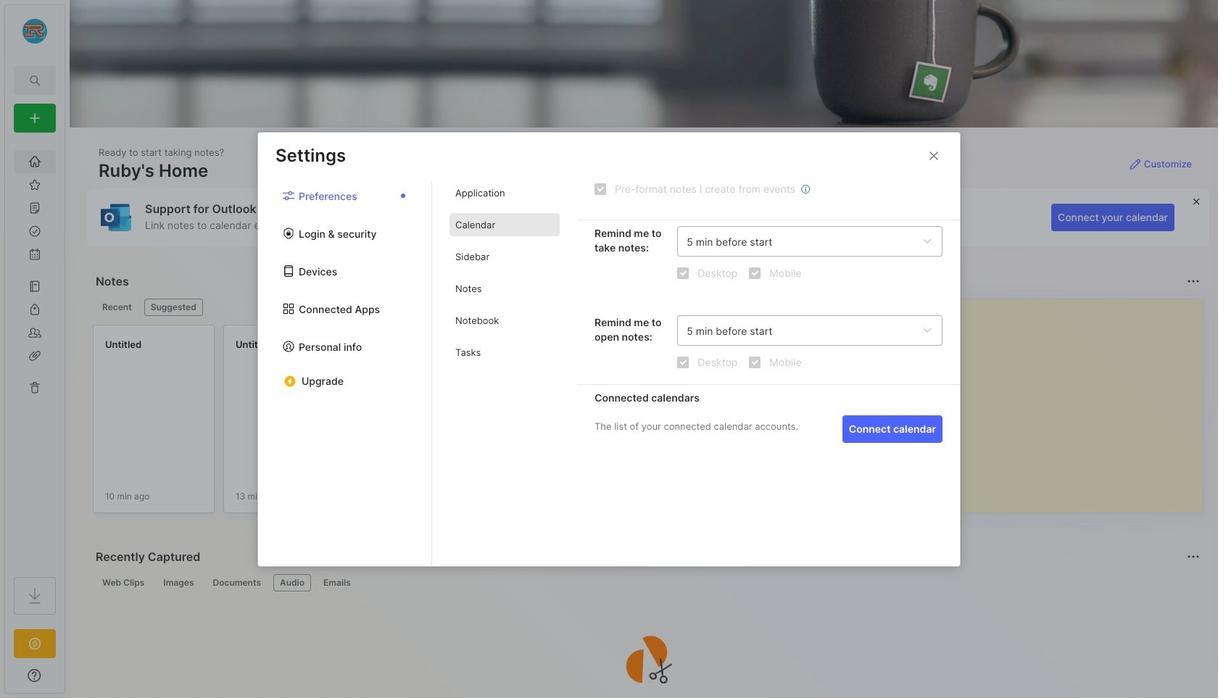 Task type: describe. For each thing, give the bounding box(es) containing it.
Remind me to take notes: field
[[677, 226, 943, 257]]

Start writing… text field
[[857, 299, 1202, 501]]

Remind me to take notes: text field
[[687, 235, 917, 248]]

home image
[[28, 154, 42, 169]]

tree inside main element
[[5, 141, 65, 564]]

Remind me to open notes: field
[[677, 315, 943, 346]]

close image
[[925, 147, 943, 164]]



Task type: locate. For each thing, give the bounding box(es) containing it.
upgrade image
[[26, 635, 44, 653]]

tab
[[450, 181, 560, 204], [450, 213, 560, 236], [450, 245, 560, 268], [450, 277, 560, 300], [96, 299, 138, 316], [144, 299, 203, 316], [450, 309, 560, 332], [450, 341, 560, 364], [96, 574, 151, 592], [157, 574, 200, 592], [206, 574, 268, 592], [273, 574, 311, 592], [317, 574, 357, 592]]

None checkbox
[[749, 267, 761, 279], [749, 356, 761, 368], [749, 267, 761, 279], [749, 356, 761, 368]]

tab list
[[258, 181, 432, 566], [432, 181, 577, 566], [96, 299, 822, 316], [96, 574, 1198, 592]]

None checkbox
[[595, 183, 606, 195], [677, 267, 689, 279], [677, 356, 689, 368], [595, 183, 606, 195], [677, 267, 689, 279], [677, 356, 689, 368]]

row group
[[93, 325, 1218, 522]]

main element
[[0, 0, 70, 698]]

tree
[[5, 141, 65, 564]]

edit search image
[[26, 72, 44, 89]]

Remind me to open notes: text field
[[687, 324, 917, 337]]



Task type: vqa. For each thing, say whether or not it's contained in the screenshot.
go
no



